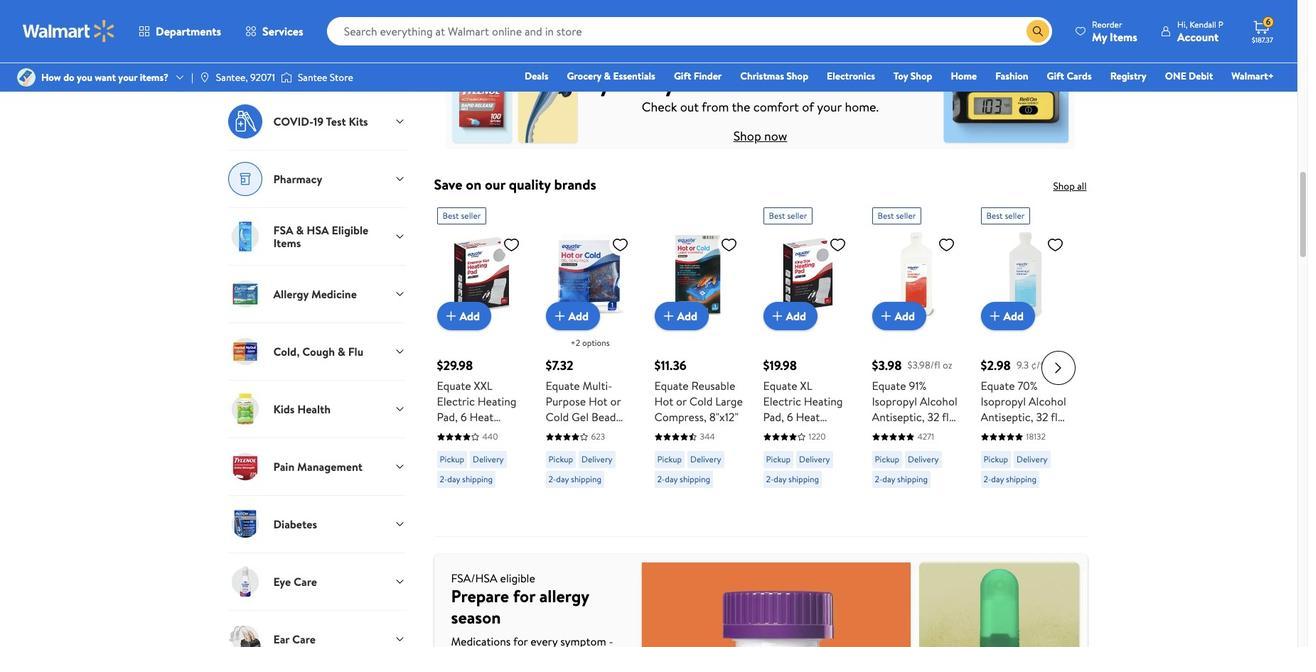 Task type: locate. For each thing, give the bounding box(es) containing it.
1 delivery from the left
[[473, 454, 504, 466]]

gift for gift cards
[[1047, 69, 1065, 83]]

2 product group from the left
[[546, 202, 635, 532]]

delivery down 344
[[691, 454, 722, 466]]

& inside fsa & hsa eligible items
[[296, 223, 304, 238]]

electric down '$19.98'
[[764, 394, 801, 410]]

christmas shop link
[[734, 68, 815, 84]]

equate down $7.32
[[546, 379, 580, 394]]

all
[[1078, 179, 1087, 194]]

with
[[616, 67, 659, 98], [480, 426, 501, 441], [806, 426, 828, 441]]

2 in from the left
[[787, 457, 796, 472]]

0 vertical spatial fsa
[[714, 67, 754, 98]]

0 horizontal spatial antiseptic,
[[872, 410, 925, 426]]

pickup down $2.98 9.3 ¢/fl oz equate 70% isopropyl alcohol antiseptic, 32 fl oz
[[984, 454, 1009, 466]]

1 auto from the left
[[437, 441, 461, 457]]

2 electric from the left
[[764, 394, 801, 410]]

1 best seller from the left
[[443, 210, 481, 222]]

6 add from the left
[[1004, 309, 1024, 324]]

delivery down 1220
[[799, 454, 830, 466]]

5 add to cart image from the left
[[987, 308, 1004, 325]]

1 horizontal spatial with
[[616, 67, 659, 98]]

5 2- from the left
[[875, 474, 883, 486]]

0 horizontal spatial isopropyl
[[872, 394, 918, 410]]

heating
[[478, 394, 517, 410], [804, 394, 843, 410]]

fsa inside fsa & hsa eligible items
[[273, 223, 294, 238]]

1 vertical spatial &
[[296, 223, 304, 238]]

x left 33 at the bottom left
[[437, 457, 442, 472]]

add up 9.3
[[1004, 309, 1024, 324]]

grocery
[[567, 69, 602, 83]]

equate down '$19.98'
[[764, 379, 798, 394]]

add button up +2
[[546, 302, 600, 331]]

0 horizontal spatial shut
[[464, 441, 486, 457]]

6 for $19.98
[[787, 410, 794, 426]]

hot
[[589, 394, 608, 410], [655, 394, 674, 410]]

seller up 'equate 91% isopropyl alcohol antiseptic, 32 fl oz' 'image'
[[896, 210, 916, 222]]

heating inside $29.98 equate xxl electric heating pad, 6 heat settings with auto shut off, 18 x 33 in
[[478, 394, 517, 410]]

delivery down 4271
[[908, 454, 939, 466]]

add to cart image for $19.98
[[769, 308, 786, 325]]

32 up 18132
[[1037, 410, 1049, 426]]

heat inside $29.98 equate xxl electric heating pad, 6 heat settings with auto shut off, 18 x 33 in
[[470, 410, 494, 426]]

delivery down 18132
[[1017, 454, 1048, 466]]

best up equate 70% isopropyl alcohol antiseptic, 32 fl oz image
[[987, 210, 1003, 222]]

2 alcohol from the left
[[1029, 394, 1067, 410]]

pain management
[[273, 460, 363, 475]]

1 equate from the left
[[437, 379, 471, 394]]

seller down on
[[461, 210, 481, 222]]

5 add button from the left
[[872, 302, 927, 331]]

1 vertical spatial items
[[273, 236, 301, 251]]

4.5"
[[575, 426, 594, 441]]

seller up the equate xl electric heating pad, 6 heat settings with auto shut off, 12 x 24 in image
[[788, 210, 807, 222]]

shop right toy at right
[[911, 69, 933, 83]]

seller for $2.98
[[1005, 210, 1025, 222]]

6 add button from the left
[[981, 302, 1036, 331]]

1 pad, from the left
[[437, 410, 458, 426]]

equate inside the "$19.98 equate xl electric heating pad, 6 heat settings with auto shut off, 12 x 24 in"
[[764, 379, 798, 394]]

pad, inside $29.98 equate xxl electric heating pad, 6 heat settings with auto shut off, 18 x 33 in
[[437, 410, 458, 426]]

heat inside the "$19.98 equate xl electric heating pad, 6 heat settings with auto shut off, 12 x 24 in"
[[796, 410, 820, 426]]

with left 12
[[806, 426, 828, 441]]

pad, for $29.98
[[437, 410, 458, 426]]

3 add from the left
[[677, 309, 698, 324]]

$2.98 9.3 ¢/fl oz equate 70% isopropyl alcohol antiseptic, 32 fl oz
[[981, 357, 1067, 441]]

with inside the "$19.98 equate xl electric heating pad, 6 heat settings with auto shut off, 12 x 24 in"
[[806, 426, 828, 441]]

1 gift from the left
[[674, 69, 692, 83]]

reusable
[[692, 379, 736, 394]]

reorder my items
[[1092, 18, 1138, 44]]

2 best seller from the left
[[769, 210, 807, 222]]

reorder
[[1092, 18, 1123, 30]]

isopropyl down $2.98
[[981, 394, 1026, 410]]

add to cart image up $7.32
[[552, 308, 569, 325]]

gift left finder
[[674, 69, 692, 83]]

0 horizontal spatial pad,
[[437, 410, 458, 426]]

shipping down 623
[[571, 474, 602, 486]]

large
[[716, 394, 743, 410]]

3 add to cart image from the left
[[769, 308, 786, 325]]

add for $3.98
[[895, 309, 915, 324]]

delivery down 440
[[473, 454, 504, 466]]

oz
[[943, 359, 953, 373], [1049, 359, 1059, 373], [872, 426, 883, 441], [981, 426, 992, 441]]

1 best from the left
[[443, 210, 459, 222]]

1 shipping from the left
[[462, 474, 493, 486]]

equate down $11.36
[[655, 379, 689, 394]]

$187.37
[[1252, 35, 1274, 45]]

add for $29.98
[[460, 309, 480, 324]]

1 horizontal spatial hot
[[655, 394, 674, 410]]

alcohol inside $3.98 $3.98/fl oz equate 91% isopropyl alcohol antiseptic, 32 fl oz
[[920, 394, 958, 410]]

or
[[760, 67, 780, 98], [611, 394, 621, 410], [676, 394, 687, 410]]

3 best from the left
[[878, 210, 894, 222]]

add up $11.36
[[677, 309, 698, 324]]

hsa inside pay with your fsa or hsa card online check out from the comfort of your home.
[[786, 67, 830, 98]]

heat up 1220
[[796, 410, 820, 426]]

1 horizontal spatial alcohol
[[1029, 394, 1067, 410]]

add to cart image for $2.98
[[987, 308, 1004, 325]]

0 horizontal spatial fl
[[942, 410, 949, 426]]

equate down $29.98
[[437, 379, 471, 394]]

off,
[[489, 441, 509, 457]]

4 equate from the left
[[764, 379, 798, 394]]

0 horizontal spatial in
[[460, 457, 469, 472]]

2-day shipping down 4271
[[875, 474, 928, 486]]

shipping down 18132
[[1006, 474, 1037, 486]]

4 best from the left
[[987, 210, 1003, 222]]

pad, for $19.98
[[764, 410, 784, 426]]

1 seller from the left
[[461, 210, 481, 222]]

1 pickup from the left
[[440, 454, 464, 466]]

heating up 1220
[[804, 394, 843, 410]]

2 isopropyl from the left
[[981, 394, 1026, 410]]

equate multi-purpose hot or cold gel bead pack, 4.5" x 7.75" image
[[546, 231, 635, 320]]

electric inside the "$19.98 equate xl electric heating pad, 6 heat settings with auto shut off, 12 x 24 in"
[[764, 394, 801, 410]]

equate inside $11.36 equate reusable hot or cold large compress, 8"x12"
[[655, 379, 689, 394]]

1 horizontal spatial  image
[[281, 70, 292, 85]]

items
[[1110, 29, 1138, 44], [273, 236, 301, 251]]

1 horizontal spatial &
[[338, 344, 346, 360]]

gift finder link
[[668, 68, 729, 84]]

2 shut from the left
[[790, 441, 813, 457]]

home link
[[945, 68, 984, 84]]

add up +2
[[569, 309, 589, 324]]

kits
[[349, 114, 368, 130]]

fsa
[[714, 67, 754, 98], [273, 223, 294, 238]]

add to cart image
[[552, 308, 569, 325], [660, 308, 677, 325], [769, 308, 786, 325], [878, 308, 895, 325], [987, 308, 1004, 325]]

x right 4.5"
[[596, 426, 602, 441]]

6 equate from the left
[[981, 379, 1015, 394]]

auto left 440
[[437, 441, 461, 457]]

equate inside $29.98 equate xxl electric heating pad, 6 heat settings with auto shut off, 18 x 33 in
[[437, 379, 471, 394]]

1 horizontal spatial isopropyl
[[981, 394, 1026, 410]]

p
[[1219, 18, 1224, 30]]

0 horizontal spatial  image
[[199, 72, 210, 83]]

6 $187.37
[[1252, 16, 1274, 45]]

day for $3.98
[[883, 474, 896, 486]]

2 seller from the left
[[788, 210, 807, 222]]

gift left cards
[[1047, 69, 1065, 83]]

5 product group from the left
[[872, 202, 961, 532]]

pickup for $2.98
[[984, 454, 1009, 466]]

1 horizontal spatial items
[[1110, 29, 1138, 44]]

add to cart image up $11.36
[[660, 308, 677, 325]]

1 horizontal spatial fsa
[[714, 67, 754, 98]]

walmart image
[[23, 20, 115, 43]]

1 heating from the left
[[478, 394, 517, 410]]

shut
[[464, 441, 486, 457], [790, 441, 813, 457]]

0 horizontal spatial hot
[[589, 394, 608, 410]]

equate inside $2.98 9.3 ¢/fl oz equate 70% isopropyl alcohol antiseptic, 32 fl oz
[[981, 379, 1015, 394]]

best up the equate xl electric heating pad, 6 heat settings with auto shut off, 12 x 24 in image
[[769, 210, 786, 222]]

2 horizontal spatial x
[[764, 457, 769, 472]]

4 product group from the left
[[764, 202, 852, 532]]

2 hot from the left
[[655, 394, 674, 410]]

1 horizontal spatial 6
[[787, 410, 794, 426]]

fl inside $2.98 9.3 ¢/fl oz equate 70% isopropyl alcohol antiseptic, 32 fl oz
[[1051, 410, 1058, 426]]

add for $19.98
[[786, 309, 807, 324]]

vicks
[[396, 7, 418, 22]]

pad, inside the "$19.98 equate xl electric heating pad, 6 heat settings with auto shut off, 12 x 24 in"
[[764, 410, 784, 426]]

in right 33 at the bottom left
[[460, 457, 469, 472]]

heat for $19.98
[[796, 410, 820, 426]]

auto for $19.98
[[764, 441, 788, 457]]

2 horizontal spatial 6
[[1266, 16, 1271, 28]]

1 add to cart image from the left
[[552, 308, 569, 325]]

2 shipping from the left
[[571, 474, 602, 486]]

4 2-day shipping from the left
[[766, 474, 819, 486]]

delivery down 623
[[582, 454, 613, 466]]

with right pay at the left of the page
[[616, 67, 659, 98]]

product group
[[437, 202, 526, 532], [546, 202, 635, 532], [655, 202, 744, 532], [764, 202, 852, 532], [872, 202, 961, 532], [981, 202, 1070, 532]]

equate
[[437, 379, 471, 394], [546, 379, 580, 394], [655, 379, 689, 394], [764, 379, 798, 394], [872, 379, 907, 394], [981, 379, 1015, 394]]

0 horizontal spatial items
[[273, 236, 301, 251]]

add button up '$19.98'
[[764, 302, 818, 331]]

product group containing $11.36
[[655, 202, 744, 532]]

add to cart image
[[443, 308, 460, 325]]

alcohol down the next slide for product carousel list image
[[1029, 394, 1067, 410]]

add button up $2.98
[[981, 302, 1036, 331]]

4 add from the left
[[786, 309, 807, 324]]

1 vertical spatial hsa
[[307, 223, 329, 238]]

32 up 4271
[[928, 410, 940, 426]]

2 antiseptic, from the left
[[981, 410, 1034, 426]]

shipping down 4271
[[898, 474, 928, 486]]

0 horizontal spatial auto
[[437, 441, 461, 457]]

0 horizontal spatial &
[[296, 223, 304, 238]]

x inside the "$19.98 equate xl electric heating pad, 6 heat settings with auto shut off, 12 x 24 in"
[[764, 457, 769, 472]]

kids
[[273, 402, 295, 418]]

4 delivery from the left
[[799, 454, 830, 466]]

pad,
[[437, 410, 458, 426], [764, 410, 784, 426]]

pickup left off,
[[766, 454, 791, 466]]

add button for $29.98
[[437, 302, 492, 331]]

6 for $29.98
[[461, 410, 467, 426]]

1 hot from the left
[[589, 394, 608, 410]]

1 fl from the left
[[942, 410, 949, 426]]

now
[[765, 127, 788, 145]]

add to favorites list, equate 70% isopropyl alcohol antiseptic, 32 fl oz image
[[1047, 236, 1064, 254]]

0 horizontal spatial or
[[611, 394, 621, 410]]

heat up 440
[[470, 410, 494, 426]]

fashion link
[[989, 68, 1035, 84]]

1 horizontal spatial pad,
[[764, 410, 784, 426]]

isopropyl inside $2.98 9.3 ¢/fl oz equate 70% isopropyl alcohol antiseptic, 32 fl oz
[[981, 394, 1026, 410]]

2 32 from the left
[[1037, 410, 1049, 426]]

1 add from the left
[[460, 309, 480, 324]]

how do you want your items?
[[41, 70, 169, 85]]

best seller for $19.98
[[769, 210, 807, 222]]

add to cart image up '$19.98'
[[769, 308, 786, 325]]

32 inside $3.98 $3.98/fl oz equate 91% isopropyl alcohol antiseptic, 32 fl oz
[[928, 410, 940, 426]]

0 horizontal spatial 32
[[928, 410, 940, 426]]

shop now link
[[734, 127, 788, 145]]

equate down $3.98
[[872, 379, 907, 394]]

0 horizontal spatial alcohol
[[920, 394, 958, 410]]

add up '$19.98'
[[786, 309, 807, 324]]

pad, up 33 at the bottom left
[[437, 410, 458, 426]]

2- for $29.98
[[440, 474, 448, 486]]

shut inside the "$19.98 equate xl electric heating pad, 6 heat settings with auto shut off, 12 x 24 in"
[[790, 441, 813, 457]]

hot right purpose
[[589, 394, 608, 410]]

shipping down the off,
[[462, 474, 493, 486]]

2 best from the left
[[769, 210, 786, 222]]

4 best seller from the left
[[987, 210, 1025, 222]]

$3.98/fl
[[908, 359, 941, 373]]

0 horizontal spatial your
[[118, 70, 138, 85]]

santee store
[[298, 70, 353, 85]]

Walmart Site-Wide search field
[[327, 17, 1053, 46]]

1 horizontal spatial heat
[[796, 410, 820, 426]]

kendall
[[1190, 18, 1217, 30]]

1 day from the left
[[448, 474, 460, 486]]

shipping for $3.98
[[898, 474, 928, 486]]

4 shipping from the left
[[789, 474, 819, 486]]

settings up 33 at the bottom left
[[437, 426, 477, 441]]

1 horizontal spatial or
[[676, 394, 687, 410]]

1 2-day shipping from the left
[[440, 474, 493, 486]]

4 add to cart image from the left
[[878, 308, 895, 325]]

pickup right 12
[[875, 454, 900, 466]]

comfort
[[754, 98, 799, 116]]

add to cart image up $3.98
[[878, 308, 895, 325]]

bandaid
[[608, 7, 642, 22]]

isopropyl down $3.98
[[872, 394, 918, 410]]

best seller up 'equate 91% isopropyl alcohol antiseptic, 32 fl oz' 'image'
[[878, 210, 916, 222]]

shut for $19.98
[[790, 441, 813, 457]]

shipping down 344
[[680, 474, 711, 486]]

shop inside toy shop link
[[911, 69, 933, 83]]

1 horizontal spatial settings
[[764, 426, 804, 441]]

4 add button from the left
[[764, 302, 818, 331]]

day for $29.98
[[448, 474, 460, 486]]

$19.98
[[764, 357, 797, 375]]

1 horizontal spatial fl
[[1051, 410, 1058, 426]]

2-day shipping down 18132
[[984, 474, 1037, 486]]

2 delivery from the left
[[582, 454, 613, 466]]

in right 24
[[787, 457, 796, 472]]

shipping for $29.98
[[462, 474, 493, 486]]

covid-19 test kits button
[[228, 93, 406, 150]]

0 vertical spatial &
[[604, 69, 611, 83]]

eye care
[[273, 575, 317, 590]]

delivery for $19.98
[[799, 454, 830, 466]]

services
[[263, 23, 303, 39]]

alcohol up 4271
[[920, 394, 958, 410]]

allergy medicine
[[273, 287, 357, 302]]

0 vertical spatial hsa
[[786, 67, 830, 98]]

& for grocery
[[604, 69, 611, 83]]

1 in from the left
[[460, 457, 469, 472]]

x inside $29.98 equate xxl electric heating pad, 6 heat settings with auto shut off, 18 x 33 in
[[437, 457, 442, 472]]

management
[[297, 460, 363, 475]]

season
[[451, 606, 501, 630]]

add button for $2.98
[[981, 302, 1036, 331]]

2-day shipping down 4.5"
[[549, 474, 602, 486]]

1 horizontal spatial x
[[596, 426, 602, 441]]

1 settings from the left
[[437, 426, 477, 441]]

0 horizontal spatial 6
[[461, 410, 467, 426]]

add to favorites list, equate xxl electric heating pad, 6 heat settings with auto shut off, 18 x 33 in image
[[503, 236, 520, 254]]

6 inside the 6 $187.37
[[1266, 16, 1271, 28]]

pickup left the off,
[[440, 454, 464, 466]]

 image
[[17, 68, 36, 87]]

5 day from the left
[[883, 474, 896, 486]]

0 horizontal spatial settings
[[437, 426, 477, 441]]

2 gift from the left
[[1047, 69, 1065, 83]]

1 isopropyl from the left
[[872, 394, 918, 410]]

6 pickup from the left
[[984, 454, 1009, 466]]

items up allergy
[[273, 236, 301, 251]]

1 horizontal spatial antiseptic,
[[981, 410, 1034, 426]]

2 auto from the left
[[764, 441, 788, 457]]

services button
[[233, 14, 316, 48]]

gel
[[572, 410, 589, 426]]

8"x12"
[[710, 410, 739, 426]]

x for $29.98
[[437, 457, 442, 472]]

0 horizontal spatial fsa
[[273, 223, 294, 238]]

6 delivery from the left
[[1017, 454, 1048, 466]]

1 horizontal spatial shut
[[790, 441, 813, 457]]

2-day shipping for $3.98
[[875, 474, 928, 486]]

with inside pay with your fsa or hsa card online check out from the comfort of your home.
[[616, 67, 659, 98]]

6 2- from the left
[[984, 474, 992, 486]]

6 2-day shipping from the left
[[984, 474, 1037, 486]]

goli link
[[435, 0, 476, 29]]

best down save
[[443, 210, 459, 222]]

store
[[330, 70, 353, 85]]

 image right |
[[199, 72, 210, 83]]

shut left off,
[[790, 441, 813, 457]]

settings inside $29.98 equate xxl electric heating pad, 6 heat settings with auto shut off, 18 x 33 in
[[437, 426, 477, 441]]

auto for $29.98
[[437, 441, 461, 457]]

one debit
[[1166, 69, 1214, 83]]

2 2- from the left
[[549, 474, 556, 486]]

2 add from the left
[[569, 309, 589, 324]]

1 horizontal spatial in
[[787, 457, 796, 472]]

4 pickup from the left
[[766, 454, 791, 466]]

relion
[[791, 7, 818, 22]]

bead
[[592, 410, 616, 426]]

electric for $29.98
[[437, 394, 475, 410]]

4 seller from the left
[[1005, 210, 1025, 222]]

6 shipping from the left
[[1006, 474, 1037, 486]]

pad, up 24
[[764, 410, 784, 426]]

pickup for $3.98
[[875, 454, 900, 466]]

1 horizontal spatial auto
[[764, 441, 788, 457]]

3 best seller from the left
[[878, 210, 916, 222]]

fsa inside pay with your fsa or hsa card online check out from the comfort of your home.
[[714, 67, 754, 98]]

fashion
[[996, 69, 1029, 83]]

glucerna link
[[963, 0, 1025, 29]]

with inside $29.98 equate xxl electric heating pad, 6 heat settings with auto shut off, 18 x 33 in
[[480, 426, 501, 441]]

on
[[466, 175, 482, 194]]

shipping for $2.98
[[1006, 474, 1037, 486]]

in inside $29.98 equate xxl electric heating pad, 6 heat settings with auto shut off, 18 x 33 in
[[460, 457, 469, 472]]

want
[[95, 70, 116, 85]]

add up $29.98
[[460, 309, 480, 324]]

heating inside the "$19.98 equate xl electric heating pad, 6 heat settings with auto shut off, 12 x 24 in"
[[804, 394, 843, 410]]

pay
[[576, 67, 610, 98]]

equate inside "$7.32 equate multi- purpose hot or cold gel bead pack, 4.5" x 7.75""
[[546, 379, 580, 394]]

0 horizontal spatial hsa
[[307, 223, 329, 238]]

save on our quality brands
[[434, 175, 597, 194]]

4 2- from the left
[[766, 474, 774, 486]]

3 shipping from the left
[[680, 474, 711, 486]]

refresh
[[729, 7, 763, 22]]

$7.32
[[546, 357, 574, 375]]

shipping for $19.98
[[789, 474, 819, 486]]

add to favorites list, equate 91% isopropyl alcohol antiseptic, 32 fl oz image
[[938, 236, 956, 254]]

add button
[[437, 302, 492, 331], [546, 302, 600, 331], [655, 302, 709, 331], [764, 302, 818, 331], [872, 302, 927, 331], [981, 302, 1036, 331]]

x left 24
[[764, 457, 769, 472]]

 image right 92071
[[281, 70, 292, 85]]

1 antiseptic, from the left
[[872, 410, 925, 426]]

2-day shipping down 24
[[766, 474, 819, 486]]

or inside pay with your fsa or hsa card online check out from the comfort of your home.
[[760, 67, 780, 98]]

seller up equate 70% isopropyl alcohol antiseptic, 32 fl oz image
[[1005, 210, 1025, 222]]

5 delivery from the left
[[908, 454, 939, 466]]

health
[[298, 402, 331, 418]]

2-day shipping for $19.98
[[766, 474, 819, 486]]

& right grocery
[[604, 69, 611, 83]]

or inside $11.36 equate reusable hot or cold large compress, 8"x12"
[[676, 394, 687, 410]]

gift inside "link"
[[674, 69, 692, 83]]

5 2-day shipping from the left
[[875, 474, 928, 486]]

add for $2.98
[[1004, 309, 1024, 324]]

account
[[1178, 29, 1219, 44]]

best up 'equate 91% isopropyl alcohol antiseptic, 32 fl oz' 'image'
[[878, 210, 894, 222]]

1 horizontal spatial hsa
[[786, 67, 830, 98]]

1 horizontal spatial 32
[[1037, 410, 1049, 426]]

heat
[[470, 410, 494, 426], [796, 410, 820, 426]]

auto inside the "$19.98 equate xl electric heating pad, 6 heat settings with auto shut off, 12 x 24 in"
[[764, 441, 788, 457]]

antiseptic, up 18132
[[981, 410, 1034, 426]]

antiseptic, inside $3.98 $3.98/fl oz equate 91% isopropyl alcohol antiseptic, 32 fl oz
[[872, 410, 925, 426]]

1 vertical spatial fsa
[[273, 223, 294, 238]]

add up $3.98/fl
[[895, 309, 915, 324]]

walmart+ link
[[1226, 68, 1281, 84]]

2 vertical spatial &
[[338, 344, 346, 360]]

of
[[802, 98, 814, 116]]

add button up $29.98
[[437, 302, 492, 331]]

electric inside $29.98 equate xxl electric heating pad, 6 heat settings with auto shut off, 18 x 33 in
[[437, 394, 475, 410]]

2-day shipping for $2.98
[[984, 474, 1037, 486]]

2 horizontal spatial &
[[604, 69, 611, 83]]

add button for $19.98
[[764, 302, 818, 331]]

shut inside $29.98 equate xxl electric heating pad, 6 heat settings with auto shut off, 18 x 33 in
[[464, 441, 486, 457]]

best for $3.98
[[878, 210, 894, 222]]

0 horizontal spatial heating
[[478, 394, 517, 410]]

best seller down on
[[443, 210, 481, 222]]

heating up 440
[[478, 394, 517, 410]]

heat for $29.98
[[470, 410, 494, 426]]

1 horizontal spatial electric
[[764, 394, 801, 410]]

1 horizontal spatial gift
[[1047, 69, 1065, 83]]

in inside the "$19.98 equate xl electric heating pad, 6 heat settings with auto shut off, 12 x 24 in"
[[787, 457, 796, 472]]

1 2- from the left
[[440, 474, 448, 486]]

antiseptic,
[[872, 410, 925, 426], [981, 410, 1034, 426]]

0 horizontal spatial electric
[[437, 394, 475, 410]]

1 heat from the left
[[470, 410, 494, 426]]

3 product group from the left
[[655, 202, 744, 532]]

6 inside the "$19.98 equate xl electric heating pad, 6 heat settings with auto shut off, 12 x 24 in"
[[787, 410, 794, 426]]

oz left 18132
[[981, 426, 992, 441]]

best
[[443, 210, 459, 222], [769, 210, 786, 222], [878, 210, 894, 222], [987, 210, 1003, 222]]

2 horizontal spatial or
[[760, 67, 780, 98]]

32 inside $2.98 9.3 ¢/fl oz equate 70% isopropyl alcohol antiseptic, 32 fl oz
[[1037, 410, 1049, 426]]

best seller
[[443, 210, 481, 222], [769, 210, 807, 222], [878, 210, 916, 222], [987, 210, 1025, 222]]

6 inside $29.98 equate xxl electric heating pad, 6 heat settings with auto shut off, 18 x 33 in
[[461, 410, 467, 426]]

shipping down off,
[[789, 474, 819, 486]]

1 alcohol from the left
[[920, 394, 958, 410]]

& inside "grocery & essentials" link
[[604, 69, 611, 83]]

heating for $19.98
[[804, 394, 843, 410]]

5 shipping from the left
[[898, 474, 928, 486]]

0 horizontal spatial x
[[437, 457, 442, 472]]

2-day shipping down 33 at the bottom left
[[440, 474, 493, 486]]

2 horizontal spatial with
[[806, 426, 828, 441]]

6 day from the left
[[992, 474, 1004, 486]]

5 pickup from the left
[[875, 454, 900, 466]]

5 equate from the left
[[872, 379, 907, 394]]

& left "eligible"
[[296, 223, 304, 238]]

equate down $2.98
[[981, 379, 1015, 394]]

add button up $3.98
[[872, 302, 927, 331]]

2 heat from the left
[[796, 410, 820, 426]]

pickup down compress, on the bottom right of page
[[658, 454, 682, 466]]

0 horizontal spatial gift
[[674, 69, 692, 83]]

2 settings from the left
[[764, 426, 804, 441]]

settings inside the "$19.98 equate xl electric heating pad, 6 heat settings with auto shut off, 12 x 24 in"
[[764, 426, 804, 441]]

1 product group from the left
[[437, 202, 526, 532]]

& left flu
[[338, 344, 346, 360]]

1 shut from the left
[[464, 441, 486, 457]]

check
[[642, 98, 677, 116]]

0 horizontal spatial heat
[[470, 410, 494, 426]]

antiseptic, inside $2.98 9.3 ¢/fl oz equate 70% isopropyl alcohol antiseptic, 32 fl oz
[[981, 410, 1034, 426]]

registry link
[[1104, 68, 1153, 84]]

electric
[[437, 394, 475, 410], [764, 394, 801, 410]]

your
[[665, 67, 708, 98], [118, 70, 138, 85], [817, 98, 842, 116]]

x inside "$7.32 equate multi- purpose hot or cold gel bead pack, 4.5" x 7.75""
[[596, 426, 602, 441]]

hot inside "$7.32 equate multi- purpose hot or cold gel bead pack, 4.5" x 7.75""
[[589, 394, 608, 410]]

0 horizontal spatial with
[[480, 426, 501, 441]]

bandaid link
[[596, 0, 653, 29]]

best seller for $2.98
[[987, 210, 1025, 222]]

settings for $19.98
[[764, 426, 804, 441]]

2 heating from the left
[[804, 394, 843, 410]]

shut left the off,
[[464, 441, 486, 457]]

2-day shipping
[[440, 474, 493, 486], [549, 474, 602, 486], [658, 474, 711, 486], [766, 474, 819, 486], [875, 474, 928, 486], [984, 474, 1037, 486]]

0 horizontal spatial cold
[[546, 410, 569, 426]]

add to cart image up $2.98
[[987, 308, 1004, 325]]

3 2-day shipping from the left
[[658, 474, 711, 486]]

pickup for $29.98
[[440, 454, 464, 466]]

shop up of at the top
[[787, 69, 809, 83]]

3 seller from the left
[[896, 210, 916, 222]]

0 vertical spatial items
[[1110, 29, 1138, 44]]

auto left 1220
[[764, 441, 788, 457]]

with left 18
[[480, 426, 501, 441]]

2 pad, from the left
[[764, 410, 784, 426]]

1 electric from the left
[[437, 394, 475, 410]]

2 2-day shipping from the left
[[549, 474, 602, 486]]

best seller up equate 70% isopropyl alcohol antiseptic, 32 fl oz image
[[987, 210, 1025, 222]]

6 product group from the left
[[981, 202, 1070, 532]]

add button up $11.36
[[655, 302, 709, 331]]

 image
[[281, 70, 292, 85], [199, 72, 210, 83]]

1 add button from the left
[[437, 302, 492, 331]]

oz right $3.98/fl
[[943, 359, 953, 373]]

walmart+
[[1232, 69, 1275, 83]]

settings
[[437, 426, 477, 441], [764, 426, 804, 441]]

1220
[[809, 431, 826, 443]]

1 32 from the left
[[928, 410, 940, 426]]

5 add from the left
[[895, 309, 915, 324]]

3 day from the left
[[665, 474, 678, 486]]

cold left large
[[690, 394, 713, 410]]

auto inside $29.98 equate xxl electric heating pad, 6 heat settings with auto shut off, 18 x 33 in
[[437, 441, 461, 457]]

1 horizontal spatial heating
[[804, 394, 843, 410]]

hi,
[[1178, 18, 1188, 30]]

1 horizontal spatial cold
[[690, 394, 713, 410]]



Task type: vqa. For each thing, say whether or not it's contained in the screenshot.
to
no



Task type: describe. For each thing, give the bounding box(es) containing it.
equate for $7.32
[[546, 379, 580, 394]]

kids health
[[273, 402, 331, 418]]

fsa/hsa eligible prepare for allergy season
[[451, 571, 589, 630]]

cold inside $11.36 equate reusable hot or cold large compress, 8"x12"
[[690, 394, 713, 410]]

91%
[[909, 379, 927, 394]]

equate xxl electric heating pad, 6 heat settings with auto shut off, 18 x 33 in image
[[437, 231, 526, 320]]

dr.
[[1042, 7, 1054, 22]]

xl
[[800, 379, 813, 394]]

essentials
[[613, 69, 656, 83]]

our
[[485, 175, 506, 194]]

equate xl electric heating pad, 6 heat settings with auto shut off, 12 x 24 in image
[[764, 231, 852, 320]]

shop now
[[734, 127, 788, 145]]

fsa/hsa
[[451, 571, 498, 587]]

product group containing $3.98
[[872, 202, 961, 532]]

product group containing $29.98
[[437, 202, 526, 532]]

70%
[[1018, 379, 1038, 394]]

fl inside $3.98 $3.98/fl oz equate 91% isopropyl alcohol antiseptic, 32 fl oz
[[942, 410, 949, 426]]

for
[[513, 585, 536, 609]]

day for $2.98
[[992, 474, 1004, 486]]

+2 options
[[571, 337, 610, 349]]

best seller for $3.98
[[878, 210, 916, 222]]

product group containing $19.98
[[764, 202, 852, 532]]

18
[[512, 441, 522, 457]]

grocery & essentials
[[567, 69, 656, 83]]

day for $19.98
[[774, 474, 787, 486]]

toy shop
[[894, 69, 933, 83]]

cards
[[1067, 69, 1092, 83]]

pack,
[[546, 426, 572, 441]]

add to favorites list, equate xl electric heating pad, 6 heat settings with auto shut off, 12 x 24 in image
[[830, 236, 847, 254]]

scholls
[[1057, 7, 1087, 22]]

product group containing $7.32
[[546, 202, 635, 532]]

flonase link
[[902, 0, 957, 29]]

or for hot
[[676, 394, 687, 410]]

santee
[[298, 70, 327, 85]]

mucinex
[[543, 7, 579, 22]]

card
[[836, 67, 879, 98]]

pain management button
[[228, 438, 406, 496]]

equate inside $3.98 $3.98/fl oz equate 91% isopropyl alcohol antiseptic, 32 fl oz
[[872, 379, 907, 394]]

+2
[[571, 337, 580, 349]]

or inside "$7.32 equate multi- purpose hot or cold gel bead pack, 4.5" x 7.75""
[[611, 394, 621, 410]]

hsa inside fsa & hsa eligible items
[[307, 223, 329, 238]]

shop left now
[[734, 127, 762, 145]]

equate 91% isopropyl alcohol antiseptic, 32 fl oz image
[[872, 231, 961, 320]]

glucerna
[[974, 7, 1013, 22]]

vicks link
[[384, 0, 430, 29]]

4271
[[918, 431, 935, 443]]

benadryl
[[847, 7, 885, 22]]

equate for $19.98
[[764, 379, 798, 394]]

departments
[[156, 23, 221, 39]]

add to cart image for $3.98
[[878, 308, 895, 325]]

x for $19.98
[[764, 457, 769, 472]]

$2.98
[[981, 357, 1011, 375]]

2- for $19.98
[[766, 474, 774, 486]]

do
[[63, 70, 74, 85]]

allergy medicine button
[[228, 266, 406, 323]]

product group containing $2.98
[[981, 202, 1070, 532]]

diabetes
[[273, 517, 317, 533]]

flu
[[348, 344, 364, 360]]

categories
[[228, 57, 295, 76]]

next slide for product carousel list image
[[1042, 351, 1076, 385]]

items?
[[140, 70, 169, 85]]

santee, 92071
[[216, 70, 275, 85]]

12
[[835, 441, 845, 457]]

in for $19.98
[[787, 457, 796, 472]]

best for $2.98
[[987, 210, 1003, 222]]

advil link
[[481, 0, 526, 29]]

electronics link
[[821, 68, 882, 84]]

cold,
[[273, 344, 300, 360]]

gift cards
[[1047, 69, 1092, 83]]

¢/fl
[[1032, 359, 1047, 373]]

in for $29.98
[[460, 457, 469, 472]]

multi-
[[583, 379, 613, 394]]

off,
[[816, 441, 833, 457]]

pickup for $19.98
[[766, 454, 791, 466]]

2- for $3.98
[[875, 474, 883, 486]]

24
[[772, 457, 784, 472]]

electric for $19.98
[[764, 394, 801, 410]]

alcohol inside $2.98 9.3 ¢/fl oz equate 70% isopropyl alcohol antiseptic, 32 fl oz
[[1029, 394, 1067, 410]]

with for $19.98
[[806, 426, 828, 441]]

isopropyl inside $3.98 $3.98/fl oz equate 91% isopropyl alcohol antiseptic, 32 fl oz
[[872, 394, 918, 410]]

items inside reorder my items
[[1110, 29, 1138, 44]]

2- for $2.98
[[984, 474, 992, 486]]

$29.98
[[437, 357, 473, 375]]

christmas
[[741, 69, 784, 83]]

santee,
[[216, 70, 248, 85]]

allegra link
[[659, 0, 712, 29]]

with for $29.98
[[480, 426, 501, 441]]

best seller for $29.98
[[443, 210, 481, 222]]

1 horizontal spatial your
[[665, 67, 708, 98]]

advil
[[493, 7, 514, 22]]

3 pickup from the left
[[658, 454, 682, 466]]

cough
[[302, 344, 335, 360]]

3 delivery from the left
[[691, 454, 722, 466]]

3 2- from the left
[[658, 474, 665, 486]]

settings for $29.98
[[437, 426, 477, 441]]

flonase
[[913, 7, 946, 22]]

 image for santee store
[[281, 70, 292, 85]]

gift finder
[[674, 69, 722, 83]]

2 pickup from the left
[[549, 454, 573, 466]]

shop inside christmas shop link
[[787, 69, 809, 83]]

shop left all in the top right of the page
[[1054, 179, 1075, 194]]

pay with your fsa or hsa card online. check out from the comfort of your home.  shop now. image
[[446, 61, 1076, 150]]

equate 70% isopropyl alcohol antiseptic, 32 fl oz image
[[981, 231, 1070, 320]]

items inside fsa & hsa eligible items
[[273, 236, 301, 251]]

equate for $11.36
[[655, 379, 689, 394]]

search icon image
[[1033, 26, 1044, 37]]

deals link
[[518, 68, 555, 84]]

cold inside "$7.32 equate multi- purpose hot or cold gel bead pack, 4.5" x 7.75""
[[546, 410, 569, 426]]

quality
[[509, 175, 551, 194]]

compress,
[[655, 410, 707, 426]]

add to favorites list, equate reusable hot or cold large compress, 8"x12" image
[[721, 236, 738, 254]]

2 horizontal spatial your
[[817, 98, 842, 116]]

gift for gift finder
[[674, 69, 692, 83]]

hi, kendall p account
[[1178, 18, 1224, 44]]

2 day from the left
[[556, 474, 569, 486]]

or for fsa
[[760, 67, 780, 98]]

seller for $29.98
[[461, 210, 481, 222]]

best for $29.98
[[443, 210, 459, 222]]

delivery for $2.98
[[1017, 454, 1048, 466]]

equate for $29.98
[[437, 379, 471, 394]]

18132
[[1027, 431, 1046, 443]]

zyrtec
[[340, 7, 367, 22]]

oz right 12
[[872, 426, 883, 441]]

shut for $29.98
[[464, 441, 486, 457]]

344
[[700, 431, 715, 443]]

pay with your fsa or hsa card online check out from the comfort of your home.
[[576, 67, 946, 116]]

add to favorites list, equate multi-purpose hot or cold gel bead pack, 4.5" x 7.75" image
[[612, 236, 629, 254]]

best for $19.98
[[769, 210, 786, 222]]

add button for $3.98
[[872, 302, 927, 331]]

2 add button from the left
[[546, 302, 600, 331]]

one debit link
[[1159, 68, 1220, 84]]

shop all
[[1054, 179, 1087, 194]]

online
[[885, 67, 946, 98]]

the
[[732, 98, 751, 116]]

2 add to cart image from the left
[[660, 308, 677, 325]]

seller for $19.98
[[788, 210, 807, 222]]

covid-19 test kits
[[273, 114, 368, 130]]

3 add button from the left
[[655, 302, 709, 331]]

how
[[41, 70, 61, 85]]

seller for $3.98
[[896, 210, 916, 222]]

dr. scholls link
[[1030, 0, 1098, 29]]

allergy
[[540, 585, 589, 609]]

delivery for $29.98
[[473, 454, 504, 466]]

home.
[[845, 98, 879, 116]]

2-day shipping for $29.98
[[440, 474, 493, 486]]

7.75"
[[604, 426, 627, 441]]

out
[[680, 98, 699, 116]]

hot inside $11.36 equate reusable hot or cold large compress, 8"x12"
[[655, 394, 674, 410]]

christmas shop
[[741, 69, 809, 83]]

cold, cough & flu button
[[228, 323, 406, 381]]

Search search field
[[327, 17, 1053, 46]]

eye care button
[[228, 554, 406, 611]]

one
[[1166, 69, 1187, 83]]

delivery for $3.98
[[908, 454, 939, 466]]

departments button
[[127, 14, 233, 48]]

toy shop link
[[888, 68, 939, 84]]

next slide for navpills list image
[[1042, 0, 1076, 32]]

goli
[[447, 7, 464, 22]]

shop all link
[[1054, 179, 1087, 194]]

heating for $29.98
[[478, 394, 517, 410]]

& inside cold, cough & flu dropdown button
[[338, 344, 346, 360]]

fsa & hsa eligible items button
[[228, 208, 406, 266]]

oz right ¢/fl
[[1049, 359, 1059, 373]]

& for fsa
[[296, 223, 304, 238]]

equate reusable hot or cold large compress, 8"x12" image
[[655, 231, 744, 320]]

 image for santee, 92071
[[199, 72, 210, 83]]

covid-
[[273, 114, 313, 130]]



